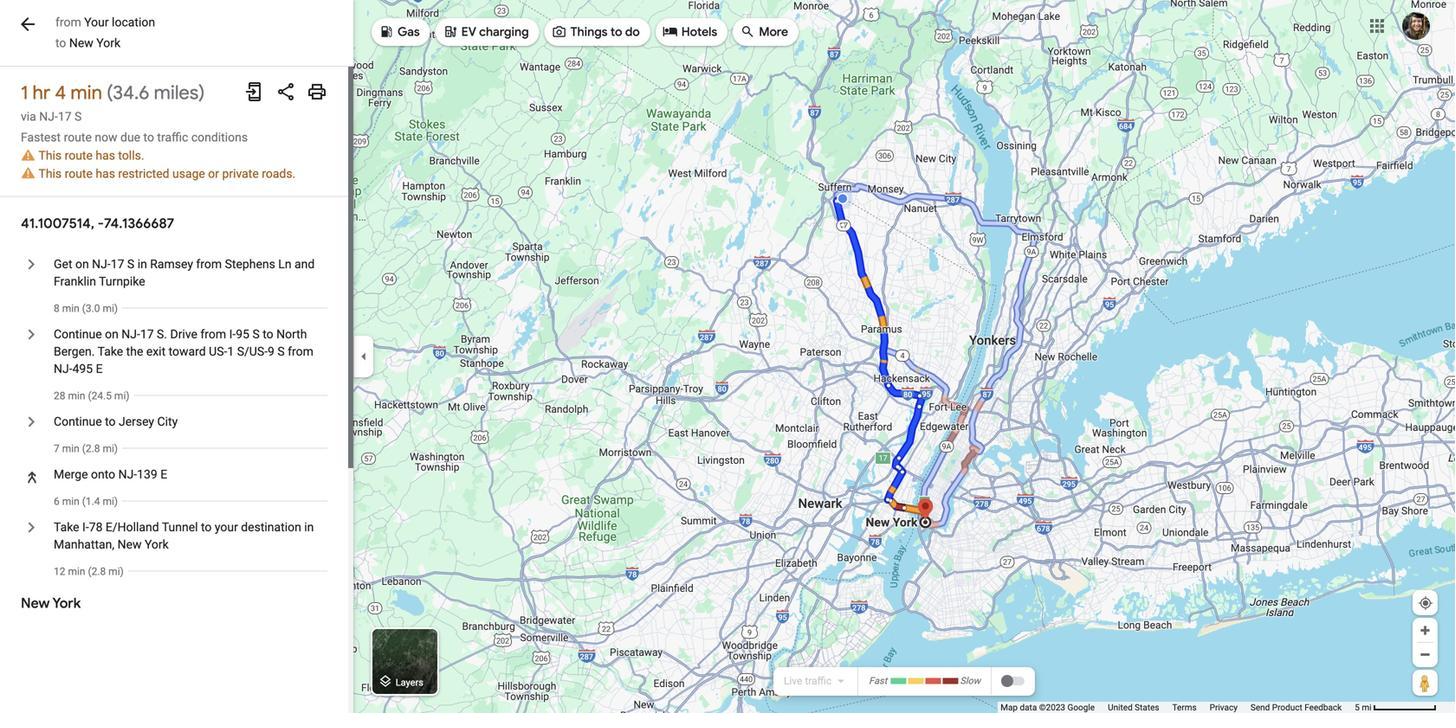 Task type: locate. For each thing, give the bounding box(es) containing it.
i- inside take i-78 e / holland tunnel to your destination in manhattan, new york
[[82, 521, 89, 535]]

5 mi
[[1355, 703, 1372, 713]]

0 vertical spatial york
[[96, 36, 120, 50]]

this for this route has restricted usage or private roads.
[[39, 166, 62, 181]]

turnpike
[[99, 275, 145, 289]]

) right 1.4
[[114, 496, 118, 508]]

) right 3.0
[[114, 303, 118, 315]]

private
[[222, 166, 259, 181]]

0 vertical spatial new
[[69, 36, 93, 50]]

0 vertical spatial on
[[75, 257, 89, 272]]

bergen
[[54, 345, 92, 359]]

) right 24.5
[[126, 390, 130, 402]]

1 left hr
[[21, 81, 28, 105]]

nj- up the turnpike
[[92, 257, 111, 272]]

17 inside get on nj-17 s in ramsey from stephens ln and franklin turnpike
[[111, 257, 124, 272]]

nj- for merge
[[118, 468, 137, 482]]

to right due
[[143, 130, 154, 145]]

2 vertical spatial new
[[21, 595, 50, 613]]

to
[[610, 24, 622, 40], [55, 36, 66, 50], [143, 130, 154, 145], [263, 327, 273, 342], [105, 415, 116, 429], [201, 521, 212, 535]]

us- down the 95 on the left top of the page
[[249, 345, 268, 359]]

to up '9'
[[263, 327, 273, 342]]

( up now
[[107, 81, 113, 105]]

0 vertical spatial /
[[244, 345, 249, 359]]

min right 12
[[68, 566, 85, 578]]

min right 7
[[62, 443, 79, 455]]

continue up bergen
[[54, 327, 102, 342]]

2.8 down manhattan,
[[91, 566, 106, 578]]

)
[[199, 81, 205, 105], [114, 303, 118, 315], [126, 390, 130, 402], [114, 443, 118, 455], [114, 496, 118, 508], [120, 566, 124, 578]]

i- up manhattan,
[[82, 521, 89, 535]]

onto
[[91, 468, 115, 482]]

1 vertical spatial /
[[112, 521, 117, 535]]

6
[[54, 496, 60, 508]]

on for get
[[75, 257, 89, 272]]

 layers
[[378, 673, 423, 692]]


[[551, 22, 567, 41]]

1 continue from the top
[[54, 327, 102, 342]]

e inside the . take the exit toward us-1 s / us-9 s from nj-495 e
[[96, 362, 103, 376]]

0 vertical spatial this
[[39, 148, 62, 163]]

on up franklin
[[75, 257, 89, 272]]

2.8 for jersey city
[[86, 443, 100, 455]]

via nj-17 s
[[21, 110, 82, 124]]

1 this from the top
[[39, 148, 62, 163]]

united states button
[[1108, 702, 1159, 714]]

route up this route has tolls.
[[64, 130, 92, 145]]

nj- inside get on nj-17 s in ramsey from stephens ln and franklin turnpike
[[92, 257, 111, 272]]

has down now
[[96, 148, 115, 163]]

0 vertical spatial warning tooltip
[[21, 149, 36, 162]]

s up the turnpike
[[127, 257, 134, 272]]

1 horizontal spatial 1
[[227, 345, 234, 359]]

live traffic
[[784, 676, 832, 688]]

e right 495
[[96, 362, 103, 376]]

1 horizontal spatial e
[[106, 521, 112, 535]]

0 vertical spatial 1
[[21, 81, 28, 105]]

/ down the 95 on the left top of the page
[[244, 345, 249, 359]]

s right the 95 on the left top of the page
[[252, 327, 260, 342]]

2 vertical spatial route
[[65, 166, 93, 181]]

17 up the turnpike
[[111, 257, 124, 272]]

0 horizontal spatial i-
[[82, 521, 89, 535]]

 hotels
[[662, 22, 717, 41]]

0 vertical spatial in
[[137, 257, 147, 272]]

min for continue on
[[68, 390, 85, 402]]

privacy
[[1210, 703, 1238, 713]]

0 vertical spatial has
[[96, 148, 115, 163]]

footer containing map data ©2023 google
[[1001, 702, 1355, 714]]

continue
[[54, 327, 102, 342], [54, 415, 102, 429]]


[[442, 22, 458, 41]]

feedback
[[1305, 703, 1342, 713]]

e right 78 at bottom
[[106, 521, 112, 535]]

 Show traffic  checkbox
[[1001, 675, 1026, 689]]

1 hr 4 min ( 34.6 miles )
[[21, 81, 205, 105]]

2 horizontal spatial york
[[145, 538, 169, 552]]

nj- up the
[[122, 327, 140, 342]]

drive
[[170, 327, 197, 342]]

i-
[[229, 327, 236, 342], [82, 521, 89, 535]]

 more
[[740, 22, 788, 41]]

zoom out image
[[1419, 649, 1432, 662]]

1 vertical spatial this
[[39, 166, 62, 181]]

1 vertical spatial 17
[[111, 257, 124, 272]]

1 vertical spatial continue
[[54, 415, 102, 429]]

route down via nj-17 s
[[65, 148, 93, 163]]

on down '8 min ( 3.0 mi )'
[[105, 327, 119, 342]]

0 horizontal spatial .
[[92, 345, 95, 359]]

s down the 95 on the left top of the page
[[237, 345, 244, 359]]

1 us- from the left
[[209, 345, 227, 359]]

mi for continue on
[[114, 390, 126, 402]]

via
[[21, 110, 36, 124]]

1 vertical spatial route
[[65, 148, 93, 163]]

1 horizontal spatial 17
[[111, 257, 124, 272]]

from left your
[[55, 15, 81, 29]]

layers
[[396, 678, 423, 688]]

nj- inside the . take the exit toward us-1 s / us-9 s from nj-495 e
[[54, 362, 72, 376]]

/ inside take i-78 e / holland tunnel to your destination in manhattan, new york
[[112, 521, 117, 535]]

has
[[96, 148, 115, 163], [96, 166, 115, 181]]

1 horizontal spatial new
[[69, 36, 93, 50]]

traffic inside list box
[[805, 676, 832, 688]]

min right 8
[[62, 303, 79, 315]]

 main content
[[0, 0, 353, 714]]

manhattan,
[[54, 538, 114, 552]]

0 vertical spatial e
[[96, 362, 103, 376]]

) for continue to
[[114, 443, 118, 455]]

1 vertical spatial take
[[54, 521, 79, 535]]

2 has from the top
[[96, 166, 115, 181]]

in right destination
[[304, 521, 314, 535]]

1 left '9'
[[227, 345, 234, 359]]

collapse side panel image
[[354, 347, 373, 366]]

min for take
[[68, 566, 85, 578]]

2 vertical spatial e
[[106, 521, 112, 535]]

and
[[295, 257, 315, 272]]

1 has from the top
[[96, 148, 115, 163]]

1 vertical spatial in
[[304, 521, 314, 535]]

data
[[1020, 703, 1037, 713]]

take up manhattan,
[[54, 521, 79, 535]]

e right 139
[[160, 468, 167, 482]]

this
[[39, 148, 62, 163], [39, 166, 62, 181]]

/
[[244, 345, 249, 359], [112, 521, 117, 535]]

city
[[157, 415, 178, 429]]

warning tooltip for this route has tolls.
[[21, 149, 36, 162]]

( right 6
[[82, 496, 86, 508]]

hotels
[[681, 24, 717, 40]]

2.8
[[86, 443, 100, 455], [91, 566, 106, 578]]

0 vertical spatial continue
[[54, 327, 102, 342]]

. left drive
[[164, 327, 167, 342]]

google maps element
[[0, 0, 1455, 714]]

states
[[1135, 703, 1159, 713]]

1 horizontal spatial us-
[[249, 345, 268, 359]]

1 horizontal spatial .
[[164, 327, 167, 342]]

( for take
[[88, 566, 91, 578]]

conditions
[[191, 130, 248, 145]]

1 horizontal spatial traffic
[[805, 676, 832, 688]]

2 vertical spatial 17
[[140, 327, 154, 342]]

roads.
[[262, 166, 296, 181]]

route for due
[[64, 130, 92, 145]]

1 vertical spatial .
[[92, 345, 95, 359]]

0 vertical spatial take
[[98, 345, 123, 359]]

mi for get on
[[103, 303, 114, 315]]

0 vertical spatial route
[[64, 130, 92, 145]]

footer inside google maps element
[[1001, 702, 1355, 714]]

to left do
[[610, 24, 622, 40]]

1 horizontal spatial on
[[105, 327, 119, 342]]

continue for continue to jersey city
[[54, 415, 102, 429]]

1 horizontal spatial in
[[304, 521, 314, 535]]

1 vertical spatial i-
[[82, 521, 89, 535]]

2 this from the top
[[39, 166, 62, 181]]

traffic right the 'live'
[[805, 676, 832, 688]]

min right 28
[[68, 390, 85, 402]]

has down this route has tolls.
[[96, 166, 115, 181]]

york down your
[[96, 36, 120, 50]]

) up merge onto nj-139 e
[[114, 443, 118, 455]]

1 vertical spatial warning tooltip
[[21, 167, 36, 180]]

min for get on
[[62, 303, 79, 315]]

continue up 7 min ( 2.8 mi )
[[54, 415, 102, 429]]

in
[[137, 257, 147, 272], [304, 521, 314, 535]]

traffic
[[157, 130, 188, 145], [805, 676, 832, 688]]

. up 495
[[92, 345, 95, 359]]

s right '9'
[[277, 345, 285, 359]]

1 vertical spatial traffic
[[805, 676, 832, 688]]

) down holland
[[120, 566, 124, 578]]

2.8 up onto
[[86, 443, 100, 455]]

2.8 for i-78 e
[[91, 566, 106, 578]]

mi up merge onto nj-139 e
[[103, 443, 114, 455]]

2 horizontal spatial e
[[160, 468, 167, 482]]

nj- right onto
[[118, 468, 137, 482]]

0 horizontal spatial 17
[[58, 110, 72, 124]]

2 vertical spatial york
[[52, 595, 81, 613]]

/ right 78 at bottom
[[112, 521, 117, 535]]

on inside get on nj-17 s in ramsey from stephens ln and franklin turnpike
[[75, 257, 89, 272]]

5 mi button
[[1355, 703, 1437, 713]]

1 vertical spatial e
[[160, 468, 167, 482]]

1 vertical spatial on
[[105, 327, 119, 342]]

send product feedback button
[[1251, 702, 1342, 714]]

2 continue from the top
[[54, 415, 102, 429]]

take
[[98, 345, 123, 359], [54, 521, 79, 535]]

in up the turnpike
[[137, 257, 147, 272]]

0 horizontal spatial us-
[[209, 345, 227, 359]]

mi right 24.5
[[114, 390, 126, 402]]

0 horizontal spatial in
[[137, 257, 147, 272]]

0 horizontal spatial on
[[75, 257, 89, 272]]


[[662, 22, 678, 41]]

ramsey
[[150, 257, 193, 272]]

1 vertical spatial 1
[[227, 345, 234, 359]]

ln
[[278, 257, 292, 272]]

1 vertical spatial 2.8
[[91, 566, 106, 578]]

0 horizontal spatial traffic
[[157, 130, 188, 145]]

1
[[21, 81, 28, 105], [227, 345, 234, 359]]

nj-
[[39, 110, 58, 124], [92, 257, 111, 272], [122, 327, 140, 342], [54, 362, 72, 376], [118, 468, 137, 482]]

( right 7
[[82, 443, 86, 455]]

1.4
[[86, 496, 100, 508]]

product
[[1272, 703, 1302, 713]]

0 horizontal spatial take
[[54, 521, 79, 535]]

17 up exit
[[140, 327, 154, 342]]

mi down manhattan,
[[108, 566, 120, 578]]

from down north
[[288, 345, 313, 359]]

0 horizontal spatial /
[[112, 521, 117, 535]]

on for continue
[[105, 327, 119, 342]]

ev
[[461, 24, 476, 40]]

traffic up this route has restricted usage or private roads.
[[157, 130, 188, 145]]

nj- for get
[[92, 257, 111, 272]]

17 down 4
[[58, 110, 72, 124]]

1 vertical spatial has
[[96, 166, 115, 181]]

nj- down bergen
[[54, 362, 72, 376]]

1 horizontal spatial york
[[96, 36, 120, 50]]

( down manhattan,
[[88, 566, 91, 578]]

2 warning tooltip from the top
[[21, 167, 36, 180]]

1 horizontal spatial take
[[98, 345, 123, 359]]

take inside the . take the exit toward us-1 s / us-9 s from nj-495 e
[[98, 345, 123, 359]]

17 for get
[[111, 257, 124, 272]]

to left your
[[201, 521, 212, 535]]

warning tooltip
[[21, 149, 36, 162], [21, 167, 36, 180]]

us- right toward
[[209, 345, 227, 359]]


[[17, 12, 38, 37]]

min right 6
[[62, 496, 79, 508]]

restricted
[[118, 166, 169, 181]]

0 horizontal spatial york
[[52, 595, 81, 613]]

directions from your location to new york region
[[0, 67, 353, 714]]

usage
[[172, 166, 205, 181]]

0 horizontal spatial 1
[[21, 81, 28, 105]]

mi right 3.0
[[103, 303, 114, 315]]

from right ramsey
[[196, 257, 222, 272]]

0 vertical spatial traffic
[[157, 130, 188, 145]]

(
[[107, 81, 113, 105], [82, 303, 86, 315], [88, 390, 91, 402], [82, 443, 86, 455], [82, 496, 86, 508], [88, 566, 91, 578]]

/ inside the . take the exit toward us-1 s / us-9 s from nj-495 e
[[244, 345, 249, 359]]

2 horizontal spatial new
[[117, 538, 142, 552]]

show street view coverage image
[[1413, 670, 1438, 696]]

8
[[54, 303, 60, 315]]

7
[[54, 443, 60, 455]]

0 vertical spatial 2.8
[[86, 443, 100, 455]]

from inside get on nj-17 s in ramsey from stephens ln and franklin turnpike
[[196, 257, 222, 272]]

.
[[164, 327, 167, 342], [92, 345, 95, 359]]

route down this route has tolls.
[[65, 166, 93, 181]]

17
[[58, 110, 72, 124], [111, 257, 124, 272], [140, 327, 154, 342]]

continue for continue on nj-17 s . drive from i-95 s to
[[54, 327, 102, 342]]

to right "" button
[[55, 36, 66, 50]]

1 horizontal spatial /
[[244, 345, 249, 359]]

to inside take i-78 e / holland tunnel to your destination in manhattan, new york
[[201, 521, 212, 535]]

0 vertical spatial i-
[[229, 327, 236, 342]]

34.6
[[113, 81, 149, 105]]

from your location to new york
[[55, 15, 155, 50]]

1 vertical spatial new
[[117, 538, 142, 552]]

74.1366687
[[104, 215, 174, 233]]

( right 8
[[82, 303, 86, 315]]

41.1007514,
[[21, 215, 94, 233]]

footer
[[1001, 702, 1355, 714]]

1 warning tooltip from the top
[[21, 149, 36, 162]]

i- right drive
[[229, 327, 236, 342]]

1 vertical spatial york
[[145, 538, 169, 552]]

0 horizontal spatial e
[[96, 362, 103, 376]]

-
[[98, 215, 104, 233]]

york down 12
[[52, 595, 81, 613]]

s
[[75, 110, 82, 124], [127, 257, 134, 272], [157, 327, 164, 342], [252, 327, 260, 342], [237, 345, 244, 359], [277, 345, 285, 359]]

north bergen
[[54, 327, 307, 359]]

1 inside the . take the exit toward us-1 s / us-9 s from nj-495 e
[[227, 345, 234, 359]]

( down 495
[[88, 390, 91, 402]]

live traffic option
[[784, 676, 832, 688]]

take left the
[[98, 345, 123, 359]]

2 horizontal spatial 17
[[140, 327, 154, 342]]

york down holland
[[145, 538, 169, 552]]

merge onto nj-139 e
[[54, 468, 167, 482]]



Task type: describe. For each thing, give the bounding box(es) containing it.
6 min ( 1.4 mi )
[[54, 496, 118, 508]]

139
[[137, 468, 157, 482]]

mi for take
[[108, 566, 120, 578]]

28
[[54, 390, 65, 402]]

tunnel
[[162, 521, 198, 535]]

( for get on
[[82, 303, 86, 315]]

e inside take i-78 e / holland tunnel to your destination in manhattan, new york
[[106, 521, 112, 535]]

 button
[[17, 12, 38, 37]]


[[740, 22, 755, 41]]

united
[[1108, 703, 1133, 713]]

continue to jersey city
[[54, 415, 178, 429]]

fastest route now due to traffic conditions
[[21, 130, 248, 145]]

this route has tolls.
[[39, 148, 144, 163]]

live traffic list box
[[784, 675, 847, 689]]

google
[[1068, 703, 1095, 713]]

in inside get on nj-17 s in ramsey from stephens ln and franklin turnpike
[[137, 257, 147, 272]]

7 min ( 2.8 mi )
[[54, 443, 118, 455]]

mi right 5
[[1362, 703, 1372, 713]]

. inside the . take the exit toward us-1 s / us-9 s from nj-495 e
[[92, 345, 95, 359]]

in inside take i-78 e / holland tunnel to your destination in manhattan, new york
[[304, 521, 314, 535]]

merge
[[54, 468, 88, 482]]

take i-78 e / holland tunnel to your destination in manhattan, new york
[[54, 521, 314, 552]]


[[378, 673, 393, 692]]

. take the exit toward us-1 s / us-9 s from nj-495 e
[[54, 345, 313, 376]]

) up conditions
[[199, 81, 205, 105]]

to inside  things to do
[[610, 24, 622, 40]]

to left jersey
[[105, 415, 116, 429]]

destination
[[241, 521, 301, 535]]

live
[[784, 676, 802, 688]]

get
[[54, 257, 72, 272]]

more
[[759, 24, 788, 40]]

send product feedback
[[1251, 703, 1342, 713]]

route for restricted
[[65, 166, 93, 181]]

495
[[72, 362, 93, 376]]

holland
[[117, 521, 159, 535]]

) for take
[[120, 566, 124, 578]]

your
[[84, 15, 109, 29]]

slow
[[960, 676, 981, 687]]

this for this route has tolls.
[[39, 148, 62, 163]]

warning tooltip for this route has restricted usage or private roads.
[[21, 167, 36, 180]]

terms button
[[1172, 702, 1197, 714]]

9
[[268, 345, 274, 359]]

york inside take i-78 e / holland tunnel to your destination in manhattan, new york
[[145, 538, 169, 552]]

map
[[1001, 703, 1018, 713]]

s inside get on nj-17 s in ramsey from stephens ln and franklin turnpike
[[127, 257, 134, 272]]

mi right 1.4
[[103, 496, 114, 508]]

min for continue to
[[62, 443, 79, 455]]

united states
[[1108, 703, 1159, 713]]

send
[[1251, 703, 1270, 713]]

tolls.
[[118, 148, 144, 163]]

north
[[276, 327, 307, 342]]

41.1007514, -74.1366687
[[21, 215, 174, 233]]

mi for continue to
[[103, 443, 114, 455]]

your
[[215, 521, 238, 535]]

to inside from your location to new york
[[55, 36, 66, 50]]

17 for continue
[[140, 327, 154, 342]]

map data ©2023 google
[[1001, 703, 1095, 713]]

s up this route has tolls.
[[75, 110, 82, 124]]

location
[[112, 15, 155, 29]]

things
[[570, 24, 608, 40]]

nj- for continue
[[122, 327, 140, 342]]

continue on nj-17 s . drive from i-95 s to
[[54, 327, 276, 342]]

 things to do
[[551, 22, 640, 41]]

charging
[[479, 24, 529, 40]]

zoom in image
[[1419, 624, 1432, 637]]

0 vertical spatial 17
[[58, 110, 72, 124]]

jersey
[[119, 415, 154, 429]]

new inside from your location to new york
[[69, 36, 93, 50]]

google account: giulia masi  
(giulia.masi@adept.ai) image
[[1402, 12, 1430, 40]]


[[379, 22, 394, 41]]

95
[[236, 327, 249, 342]]

exit
[[146, 345, 166, 359]]

78
[[89, 521, 103, 535]]

york inside from your location to new york
[[96, 36, 120, 50]]

 ev charging
[[442, 22, 529, 41]]

0 horizontal spatial new
[[21, 595, 50, 613]]

 gas
[[379, 22, 420, 41]]

3.0
[[86, 303, 100, 315]]

route for tolls.
[[65, 148, 93, 163]]

or
[[208, 166, 219, 181]]

0 vertical spatial .
[[164, 327, 167, 342]]

gas
[[398, 24, 420, 40]]

12 min ( 2.8 mi )
[[54, 566, 124, 578]]

show your location image
[[1418, 596, 1433, 612]]

) for get on
[[114, 303, 118, 315]]

1 horizontal spatial i-
[[229, 327, 236, 342]]

fast
[[869, 676, 887, 687]]

( for continue on
[[88, 390, 91, 402]]

nj- right via
[[39, 110, 58, 124]]

privacy button
[[1210, 702, 1238, 714]]

28 min ( 24.5 mi )
[[54, 390, 130, 402]]

miles
[[154, 81, 199, 105]]

from inside from your location to new york
[[55, 15, 81, 29]]

) for continue on
[[126, 390, 130, 402]]

has for tolls.
[[96, 148, 115, 163]]

12
[[54, 566, 65, 578]]

from inside the . take the exit toward us-1 s / us-9 s from nj-495 e
[[288, 345, 313, 359]]

new inside take i-78 e / holland tunnel to your destination in manhattan, new york
[[117, 538, 142, 552]]

hr
[[32, 81, 50, 105]]

terms
[[1172, 703, 1197, 713]]

stephens
[[225, 257, 275, 272]]

has for restricted
[[96, 166, 115, 181]]

s up exit
[[157, 327, 164, 342]]

fastest
[[21, 130, 61, 145]]

from left the 95 on the left top of the page
[[200, 327, 226, 342]]

toward
[[169, 345, 206, 359]]

( for continue to
[[82, 443, 86, 455]]

min right 4
[[70, 81, 102, 105]]

take inside take i-78 e / holland tunnel to your destination in manhattan, new york
[[54, 521, 79, 535]]

4
[[55, 81, 66, 105]]

do
[[625, 24, 640, 40]]

traffic inside directions from your location to new york region
[[157, 130, 188, 145]]

the
[[126, 345, 143, 359]]

2 us- from the left
[[249, 345, 268, 359]]



Task type: vqa. For each thing, say whether or not it's contained in the screenshot.


